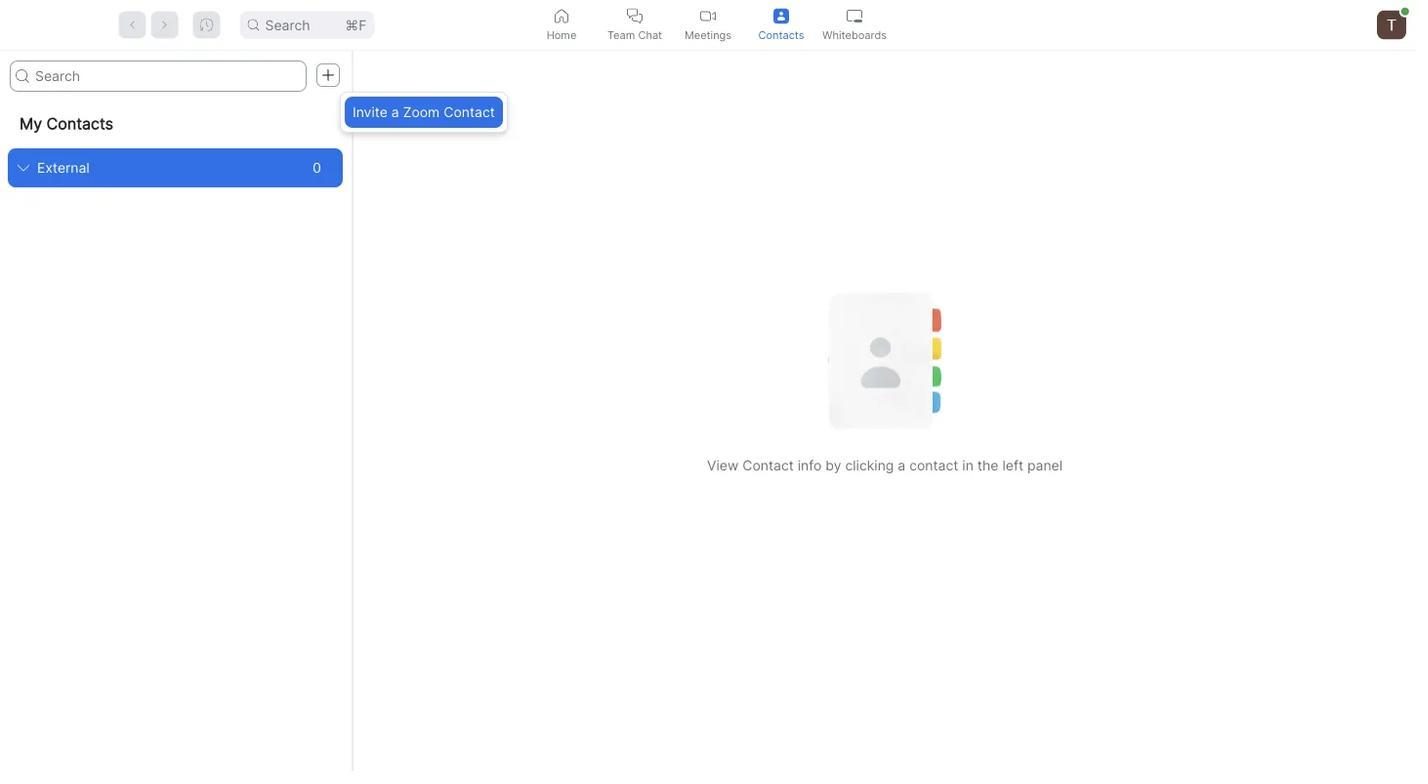 Task type: vqa. For each thing, say whether or not it's contained in the screenshot.
present Icon
no



Task type: describe. For each thing, give the bounding box(es) containing it.
my contacts
[[20, 114, 113, 133]]

meetings
[[685, 28, 732, 41]]

contact
[[910, 457, 959, 474]]

invite a zoom contact
[[353, 104, 495, 121]]

external
[[37, 160, 90, 176]]

panel
[[1028, 457, 1063, 474]]

invite
[[353, 104, 388, 121]]

my contacts tree
[[0, 100, 351, 188]]

whiteboard small image
[[847, 8, 863, 24]]

team chat
[[607, 28, 662, 41]]

contacts tab panel
[[0, 51, 1416, 772]]

contact inside "button"
[[444, 104, 495, 121]]

view contact info by clicking a contact in the left panel
[[707, 457, 1063, 474]]

a inside tab panel
[[898, 457, 906, 474]]

by
[[826, 457, 842, 474]]

0
[[313, 160, 321, 176]]

view
[[707, 457, 739, 474]]

info
[[798, 457, 822, 474]]

left
[[1003, 457, 1024, 474]]

in
[[962, 457, 974, 474]]

my
[[20, 114, 42, 133]]

home button
[[525, 0, 598, 50]]

avatar image
[[1377, 10, 1407, 40]]



Task type: locate. For each thing, give the bounding box(es) containing it.
contact inside tab panel
[[743, 457, 794, 474]]

1 horizontal spatial contact
[[743, 457, 794, 474]]

0 vertical spatial contacts
[[758, 28, 804, 41]]

my contacts grouping, external, 0 items enclose, level 2, 1 of 1, tree item
[[8, 148, 343, 188]]

plus small image
[[321, 68, 335, 82], [321, 68, 335, 82]]

0 horizontal spatial contact
[[444, 104, 495, 121]]

magnifier image inside contacts tab panel
[[16, 69, 29, 83]]

clicking
[[845, 457, 894, 474]]

magnifier image
[[248, 19, 259, 31], [248, 19, 259, 31], [16, 69, 29, 83]]

contact right zoom
[[444, 104, 495, 121]]

1 vertical spatial a
[[898, 457, 906, 474]]

profile contact image
[[774, 8, 789, 24], [774, 8, 789, 24]]

contacts left the whiteboards
[[758, 28, 804, 41]]

a
[[392, 104, 399, 121], [898, 457, 906, 474]]

whiteboards
[[822, 28, 887, 41]]

a right clicking
[[898, 457, 906, 474]]

1 horizontal spatial contacts
[[758, 28, 804, 41]]

tab list
[[525, 0, 891, 50]]

0 vertical spatial contact
[[444, 104, 495, 121]]

a right invite
[[392, 104, 399, 121]]

team chat image
[[627, 8, 643, 24], [627, 8, 643, 24]]

contact
[[444, 104, 495, 121], [743, 457, 794, 474]]

contacts button
[[745, 0, 818, 50]]

video on image
[[700, 8, 716, 24], [700, 8, 716, 24]]

whiteboard small image
[[847, 8, 863, 24]]

1 vertical spatial contacts
[[47, 114, 113, 133]]

magnifier image
[[16, 69, 29, 83]]

team
[[607, 28, 635, 41]]

0 horizontal spatial contacts
[[47, 114, 113, 133]]

home small image
[[554, 8, 569, 24], [554, 8, 569, 24]]

search
[[265, 17, 310, 33]]

the
[[978, 457, 999, 474]]

1 horizontal spatial a
[[898, 457, 906, 474]]

chat
[[638, 28, 662, 41]]

contacts inside button
[[758, 28, 804, 41]]

⌘f
[[345, 17, 367, 33]]

my contacts heading
[[0, 100, 351, 148]]

invite a zoom contact button
[[345, 97, 503, 128]]

whiteboards button
[[818, 0, 891, 50]]

a inside "button"
[[392, 104, 399, 121]]

team chat button
[[598, 0, 672, 50]]

contact left info
[[743, 457, 794, 474]]

chevron down image
[[18, 162, 29, 174], [18, 162, 29, 174]]

meetings button
[[672, 0, 745, 50]]

0 vertical spatial a
[[392, 104, 399, 121]]

Search text field
[[10, 61, 307, 92]]

contacts up external
[[47, 114, 113, 133]]

tab list containing home
[[525, 0, 891, 50]]

contacts
[[758, 28, 804, 41], [47, 114, 113, 133]]

1 vertical spatial contact
[[743, 457, 794, 474]]

online image
[[1402, 8, 1409, 15], [1402, 8, 1409, 15]]

contacts inside heading
[[47, 114, 113, 133]]

home
[[547, 28, 577, 41]]

0 horizontal spatial a
[[392, 104, 399, 121]]

zoom
[[403, 104, 440, 121]]



